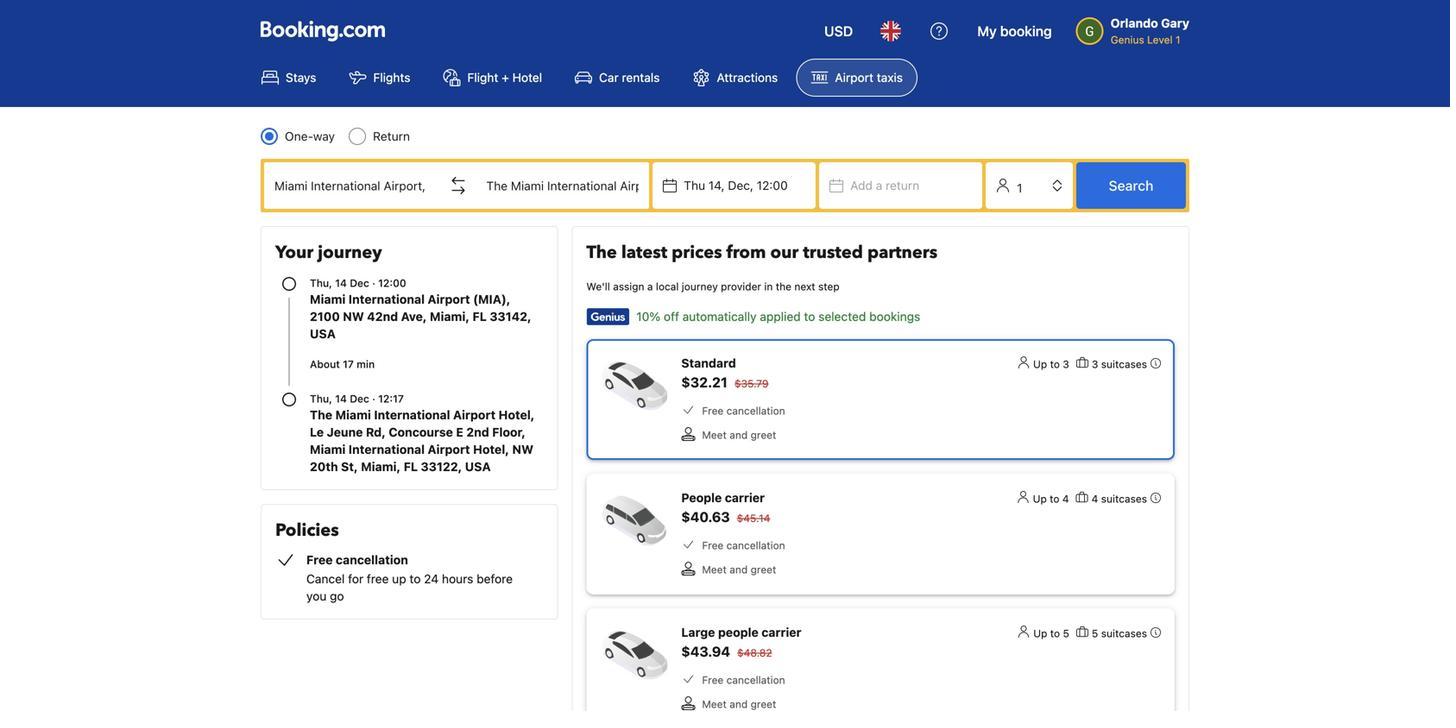 Task type: locate. For each thing, give the bounding box(es) containing it.
14 inside thu, 14 dec · 12:00 miami international airport (mia), 2100 nw 42nd ave, miami, fl 33142, usa
[[335, 277, 347, 289]]

12:00 inside button
[[757, 178, 788, 193]]

one-way
[[285, 129, 335, 143]]

1 greet from the top
[[751, 429, 776, 441]]

12:00 timer
[[378, 277, 406, 289]]

2 and from the top
[[730, 564, 748, 576]]

0 vertical spatial miami,
[[430, 309, 470, 324]]

1 vertical spatial and
[[730, 564, 748, 576]]

3 suitcases from the top
[[1101, 628, 1147, 640]]

2 greet from the top
[[751, 564, 776, 576]]

1 and from the top
[[730, 429, 748, 441]]

3 greet from the top
[[751, 698, 776, 711]]

0 vertical spatial ·
[[372, 277, 375, 289]]

concourse
[[389, 425, 453, 439]]

meet for $32.21
[[702, 429, 727, 441]]

stays link
[[247, 59, 331, 97]]

5 right up to 5
[[1092, 628, 1098, 640]]

to right up
[[410, 572, 421, 586]]

carrier
[[725, 491, 765, 505], [762, 625, 802, 640]]

miami,
[[430, 309, 470, 324], [361, 460, 401, 474]]

1 vertical spatial meet and greet
[[702, 564, 776, 576]]

hotel, down 2nd
[[473, 442, 509, 457]]

1
[[1176, 34, 1181, 46]]

one-
[[285, 129, 313, 143]]

2 4 from the left
[[1092, 493, 1098, 505]]

1 thu, from the top
[[310, 277, 332, 289]]

free cancellation down $45.14
[[702, 540, 785, 552]]

0 vertical spatial free cancellation
[[702, 405, 785, 417]]

meet down $40.63
[[702, 564, 727, 576]]

a right add
[[876, 178, 883, 193]]

0 horizontal spatial usa
[[310, 327, 336, 341]]

· inside thu, 14 dec · 12:17 the miami international airport hotel, le jeune rd, concourse e 2nd floor, miami international airport hotel, nw 20th st, miami, fl 33122, usa
[[372, 393, 375, 405]]

to inside free cancellation cancel for free up to 24 hours before you go
[[410, 572, 421, 586]]

1 horizontal spatial 4
[[1092, 493, 1098, 505]]

free cancellation for $40.63
[[702, 540, 785, 552]]

0 vertical spatial miami
[[310, 292, 346, 306]]

3 suitcases
[[1092, 358, 1147, 370]]

usd button
[[814, 10, 864, 52]]

2 vertical spatial suitcases
[[1101, 628, 1147, 640]]

the latest prices from our trusted partners
[[586, 241, 938, 265]]

thu
[[684, 178, 705, 193]]

and down $45.14
[[730, 564, 748, 576]]

cancellation
[[727, 405, 785, 417], [727, 540, 785, 552], [336, 553, 408, 567], [727, 674, 785, 686]]

1 horizontal spatial fl
[[473, 309, 487, 324]]

0 horizontal spatial the
[[310, 408, 332, 422]]

1 vertical spatial nw
[[512, 442, 534, 457]]

2 dec from the top
[[350, 393, 369, 405]]

carrier up $48.82
[[762, 625, 802, 640]]

0 horizontal spatial 12:00
[[378, 277, 406, 289]]

large
[[681, 625, 715, 640]]

14 down your journey
[[335, 277, 347, 289]]

1 vertical spatial greet
[[751, 564, 776, 576]]

3 meet and greet from the top
[[702, 698, 776, 711]]

1 vertical spatial usa
[[465, 460, 491, 474]]

1 vertical spatial miami
[[335, 408, 371, 422]]

Pick-up location text field
[[264, 165, 438, 206]]

free down $40.63
[[702, 540, 724, 552]]

cancellation down the $35.79
[[727, 405, 785, 417]]

up left 5 suitcases
[[1034, 628, 1048, 640]]

cancellation down $45.14
[[727, 540, 785, 552]]

fl down (mia),
[[473, 309, 487, 324]]

2 vertical spatial meet
[[702, 698, 727, 711]]

0 vertical spatial up
[[1033, 358, 1047, 370]]

14 inside thu, 14 dec · 12:17 the miami international airport hotel, le jeune rd, concourse e 2nd floor, miami international airport hotel, nw 20th st, miami, fl 33122, usa
[[335, 393, 347, 405]]

step
[[818, 281, 840, 293]]

1 horizontal spatial a
[[876, 178, 883, 193]]

2 vertical spatial greet
[[751, 698, 776, 711]]

meet and greet
[[702, 429, 776, 441], [702, 564, 776, 576], [702, 698, 776, 711]]

free cancellation down $48.82
[[702, 674, 785, 686]]

a
[[876, 178, 883, 193], [647, 281, 653, 293]]

to for $35.79
[[1050, 358, 1060, 370]]

1 vertical spatial a
[[647, 281, 653, 293]]

the up le
[[310, 408, 332, 422]]

journey
[[318, 241, 382, 265], [682, 281, 718, 293]]

standard $32.21 $35.79
[[681, 356, 769, 391]]

your account menu orlando gary genius level 1 element
[[1076, 8, 1197, 47]]

genius
[[1111, 34, 1145, 46]]

12:00 up 42nd
[[378, 277, 406, 289]]

1 vertical spatial fl
[[404, 460, 418, 474]]

1 horizontal spatial 3
[[1092, 358, 1098, 370]]

up
[[1033, 358, 1047, 370], [1033, 493, 1047, 505], [1034, 628, 1048, 640]]

airport up 33122,
[[428, 442, 470, 457]]

meet for $43.94
[[702, 698, 727, 711]]

meet for $40.63
[[702, 564, 727, 576]]

4 left 4 suitcases
[[1063, 493, 1069, 505]]

0 vertical spatial fl
[[473, 309, 487, 324]]

1 suitcases from the top
[[1101, 358, 1147, 370]]

2 meet and greet from the top
[[702, 564, 776, 576]]

0 horizontal spatial miami,
[[361, 460, 401, 474]]

miami up '20th'
[[310, 442, 346, 457]]

usa inside thu, 14 dec · 12:00 miami international airport (mia), 2100 nw 42nd ave, miami, fl 33142, usa
[[310, 327, 336, 341]]

0 horizontal spatial journey
[[318, 241, 382, 265]]

2 vertical spatial up
[[1034, 628, 1048, 640]]

free cancellation cancel for free up to 24 hours before you go
[[306, 553, 513, 603]]

free cancellation
[[702, 405, 785, 417], [702, 540, 785, 552], [702, 674, 785, 686]]

2 vertical spatial international
[[349, 442, 425, 457]]

free cancellation down the $35.79
[[702, 405, 785, 417]]

0 vertical spatial 12:00
[[757, 178, 788, 193]]

0 vertical spatial greet
[[751, 429, 776, 441]]

greet down the $35.79
[[751, 429, 776, 441]]

1 3 from the left
[[1063, 358, 1070, 370]]

2 vertical spatial meet and greet
[[702, 698, 776, 711]]

·
[[372, 277, 375, 289], [372, 393, 375, 405]]

0 horizontal spatial nw
[[343, 309, 364, 324]]

1 vertical spatial the
[[310, 408, 332, 422]]

12:00 right dec,
[[757, 178, 788, 193]]

0 vertical spatial journey
[[318, 241, 382, 265]]

5
[[1063, 628, 1070, 640], [1092, 628, 1098, 640]]

1 vertical spatial suitcases
[[1101, 493, 1147, 505]]

suitcases right up to 5
[[1101, 628, 1147, 640]]

0 vertical spatial meet and greet
[[702, 429, 776, 441]]

10% off automatically applied to selected bookings
[[637, 309, 921, 324]]

st,
[[341, 460, 358, 474]]

miami, inside thu, 14 dec · 12:00 miami international airport (mia), 2100 nw 42nd ave, miami, fl 33142, usa
[[430, 309, 470, 324]]

14 up jeune
[[335, 393, 347, 405]]

miami
[[310, 292, 346, 306], [335, 408, 371, 422], [310, 442, 346, 457]]

local
[[656, 281, 679, 293]]

a inside button
[[876, 178, 883, 193]]

thu, inside thu, 14 dec · 12:17 the miami international airport hotel, le jeune rd, concourse e 2nd floor, miami international airport hotel, nw 20th st, miami, fl 33122, usa
[[310, 393, 332, 405]]

3 left 3 suitcases
[[1063, 358, 1070, 370]]

meet and greet down $45.14
[[702, 564, 776, 576]]

meet down $43.94
[[702, 698, 727, 711]]

0 vertical spatial 14
[[335, 277, 347, 289]]

free cancellation for $43.94
[[702, 674, 785, 686]]

meet and greet down the $35.79
[[702, 429, 776, 441]]

1 vertical spatial carrier
[[762, 625, 802, 640]]

go
[[330, 589, 344, 603]]

international down rd,
[[349, 442, 425, 457]]

and
[[730, 429, 748, 441], [730, 564, 748, 576], [730, 698, 748, 711]]

to left 3 suitcases
[[1050, 358, 1060, 370]]

1 vertical spatial 14
[[335, 393, 347, 405]]

· inside thu, 14 dec · 12:00 miami international airport (mia), 2100 nw 42nd ave, miami, fl 33142, usa
[[372, 277, 375, 289]]

carrier up $45.14
[[725, 491, 765, 505]]

2 suitcases from the top
[[1101, 493, 1147, 505]]

1 horizontal spatial journey
[[682, 281, 718, 293]]

4 right up to 4
[[1092, 493, 1098, 505]]

2 meet from the top
[[702, 564, 727, 576]]

greet for $35.79
[[751, 429, 776, 441]]

Pick-up location field
[[264, 165, 438, 206]]

the
[[586, 241, 617, 265], [310, 408, 332, 422]]

international down 12:00 "timer"
[[349, 292, 425, 306]]

0 vertical spatial thu,
[[310, 277, 332, 289]]

1 meet and greet from the top
[[702, 429, 776, 441]]

3 and from the top
[[730, 698, 748, 711]]

free cancellation for $32.21
[[702, 405, 785, 417]]

· left the 12:17
[[372, 393, 375, 405]]

1 dec from the top
[[350, 277, 369, 289]]

meet and greet for $32.21
[[702, 429, 776, 441]]

hotel,
[[499, 408, 535, 422], [473, 442, 509, 457]]

2 free cancellation from the top
[[702, 540, 785, 552]]

return
[[373, 129, 410, 143]]

about
[[310, 358, 340, 370]]

1 vertical spatial dec
[[350, 393, 369, 405]]

Drop-off location text field
[[476, 165, 649, 206]]

and for $40.63
[[730, 564, 748, 576]]

2 vertical spatial and
[[730, 698, 748, 711]]

airport up 2nd
[[453, 408, 496, 422]]

to left 5 suitcases
[[1050, 628, 1060, 640]]

thu, 14 dec · 12:17 the miami international airport hotel, le jeune rd, concourse e 2nd floor, miami international airport hotel, nw 20th st, miami, fl 33122, usa
[[310, 393, 535, 474]]

dec left the 12:17
[[350, 393, 369, 405]]

dec for international
[[350, 277, 369, 289]]

17
[[343, 358, 354, 370]]

3 free cancellation from the top
[[702, 674, 785, 686]]

our
[[771, 241, 799, 265]]

free down $43.94
[[702, 674, 724, 686]]

2 vertical spatial free cancellation
[[702, 674, 785, 686]]

cancellation up free
[[336, 553, 408, 567]]

thu, right circle empty image
[[310, 393, 332, 405]]

large people carrier $43.94 $48.82
[[681, 625, 802, 660]]

miami, right ave, at the left top
[[430, 309, 470, 324]]

rd,
[[366, 425, 386, 439]]

miami up jeune
[[335, 408, 371, 422]]

and down the $35.79
[[730, 429, 748, 441]]

greet down $48.82
[[751, 698, 776, 711]]

2 14 from the top
[[335, 393, 347, 405]]

return
[[886, 178, 920, 193]]

jeune
[[327, 425, 363, 439]]

dec inside thu, 14 dec · 12:17 the miami international airport hotel, le jeune rd, concourse e 2nd floor, miami international airport hotel, nw 20th st, miami, fl 33122, usa
[[350, 393, 369, 405]]

0 vertical spatial usa
[[310, 327, 336, 341]]

1 vertical spatial journey
[[682, 281, 718, 293]]

a left the "local"
[[647, 281, 653, 293]]

fl inside thu, 14 dec · 12:00 miami international airport (mia), 2100 nw 42nd ave, miami, fl 33142, usa
[[473, 309, 487, 324]]

1 · from the top
[[372, 277, 375, 289]]

free
[[367, 572, 389, 586]]

meet and greet down $48.82
[[702, 698, 776, 711]]

nw inside thu, 14 dec · 12:17 the miami international airport hotel, le jeune rd, concourse e 2nd floor, miami international airport hotel, nw 20th st, miami, fl 33122, usa
[[512, 442, 534, 457]]

hotel, up the floor,
[[499, 408, 535, 422]]

free up cancel
[[306, 553, 333, 567]]

· left 12:00 "timer"
[[372, 277, 375, 289]]

1 vertical spatial up
[[1033, 493, 1047, 505]]

trusted
[[803, 241, 863, 265]]

0 horizontal spatial fl
[[404, 460, 418, 474]]

thu, inside thu, 14 dec · 12:00 miami international airport (mia), 2100 nw 42nd ave, miami, fl 33142, usa
[[310, 277, 332, 289]]

international up concourse
[[374, 408, 450, 422]]

and for $32.21
[[730, 429, 748, 441]]

3 right up to 3
[[1092, 358, 1098, 370]]

1 vertical spatial meet
[[702, 564, 727, 576]]

and down $48.82
[[730, 698, 748, 711]]

way
[[313, 129, 335, 143]]

free
[[702, 405, 724, 417], [702, 540, 724, 552], [306, 553, 333, 567], [702, 674, 724, 686]]

1 vertical spatial miami,
[[361, 460, 401, 474]]

10%
[[637, 309, 661, 324]]

0 vertical spatial nw
[[343, 309, 364, 324]]

0 vertical spatial international
[[349, 292, 425, 306]]

3 meet from the top
[[702, 698, 727, 711]]

1 vertical spatial thu,
[[310, 393, 332, 405]]

airport taxis
[[835, 70, 903, 85]]

1 horizontal spatial 12:00
[[757, 178, 788, 193]]

0 vertical spatial carrier
[[725, 491, 765, 505]]

1 vertical spatial ·
[[372, 393, 375, 405]]

we'll assign a local journey provider in the next step
[[586, 281, 840, 293]]

journey up 12:00 "timer"
[[318, 241, 382, 265]]

stays
[[286, 70, 316, 85]]

0 vertical spatial dec
[[350, 277, 369, 289]]

up left 4 suitcases
[[1033, 493, 1047, 505]]

up left 3 suitcases
[[1033, 358, 1047, 370]]

greet down $45.14
[[751, 564, 776, 576]]

20th
[[310, 460, 338, 474]]

nw down the floor,
[[512, 442, 534, 457]]

thu, down your journey
[[310, 277, 332, 289]]

2nd
[[466, 425, 489, 439]]

miami, right st,
[[361, 460, 401, 474]]

1 horizontal spatial usa
[[465, 460, 491, 474]]

0 vertical spatial meet
[[702, 429, 727, 441]]

1 vertical spatial free cancellation
[[702, 540, 785, 552]]

0 horizontal spatial 4
[[1063, 493, 1069, 505]]

1 14 from the top
[[335, 277, 347, 289]]

free down the $32.21
[[702, 405, 724, 417]]

2 thu, from the top
[[310, 393, 332, 405]]

1 horizontal spatial miami,
[[430, 309, 470, 324]]

flights
[[373, 70, 410, 85]]

airport left taxis
[[835, 70, 874, 85]]

1 meet from the top
[[702, 429, 727, 441]]

0 vertical spatial hotel,
[[499, 408, 535, 422]]

0 vertical spatial suitcases
[[1101, 358, 1147, 370]]

selected
[[819, 309, 866, 324]]

the up we'll
[[586, 241, 617, 265]]

meet down the $32.21
[[702, 429, 727, 441]]

0 horizontal spatial 3
[[1063, 358, 1070, 370]]

1 vertical spatial 12:00
[[378, 277, 406, 289]]

up for $43.94
[[1034, 628, 1048, 640]]

dec inside thu, 14 dec · 12:00 miami international airport (mia), 2100 nw 42nd ave, miami, fl 33142, usa
[[350, 277, 369, 289]]

0 vertical spatial and
[[730, 429, 748, 441]]

5 left 5 suitcases
[[1063, 628, 1070, 640]]

the inside thu, 14 dec · 12:17 the miami international airport hotel, le jeune rd, concourse e 2nd floor, miami international airport hotel, nw 20th st, miami, fl 33122, usa
[[310, 408, 332, 422]]

42nd
[[367, 309, 398, 324]]

14
[[335, 277, 347, 289], [335, 393, 347, 405]]

0 vertical spatial the
[[586, 241, 617, 265]]

to
[[804, 309, 815, 324], [1050, 358, 1060, 370], [1050, 493, 1060, 505], [410, 572, 421, 586], [1050, 628, 1060, 640]]

nw right the 2100
[[343, 309, 364, 324]]

in
[[764, 281, 773, 293]]

search
[[1109, 177, 1154, 194]]

level
[[1147, 34, 1173, 46]]

0 horizontal spatial 5
[[1063, 628, 1070, 640]]

0 vertical spatial a
[[876, 178, 883, 193]]

3
[[1063, 358, 1070, 370], [1092, 358, 1098, 370]]

2 5 from the left
[[1092, 628, 1098, 640]]

33122,
[[421, 460, 462, 474]]

1 horizontal spatial nw
[[512, 442, 534, 457]]

dec left 12:00 "timer"
[[350, 277, 369, 289]]

airport
[[835, 70, 874, 85], [428, 292, 470, 306], [453, 408, 496, 422], [428, 442, 470, 457]]

orlando
[[1111, 16, 1158, 30]]

to left 4 suitcases
[[1050, 493, 1060, 505]]

12:17 timer
[[378, 393, 404, 405]]

usa down the 2100
[[310, 327, 336, 341]]

usa down 2nd
[[465, 460, 491, 474]]

1 free cancellation from the top
[[702, 405, 785, 417]]

fl left 33122,
[[404, 460, 418, 474]]

nw
[[343, 309, 364, 324], [512, 442, 534, 457]]

airport left (mia),
[[428, 292, 470, 306]]

1 horizontal spatial the
[[586, 241, 617, 265]]

usa inside thu, 14 dec · 12:17 the miami international airport hotel, le jeune rd, concourse e 2nd floor, miami international airport hotel, nw 20th st, miami, fl 33122, usa
[[465, 460, 491, 474]]

1 horizontal spatial 5
[[1092, 628, 1098, 640]]

miami up the 2100
[[310, 292, 346, 306]]

cancellation inside free cancellation cancel for free up to 24 hours before you go
[[336, 553, 408, 567]]

2 · from the top
[[372, 393, 375, 405]]

attractions link
[[678, 59, 793, 97]]

suitcases right up to 3
[[1101, 358, 1147, 370]]

suitcases right up to 4
[[1101, 493, 1147, 505]]

journey right the "local"
[[682, 281, 718, 293]]

cancellation down $48.82
[[727, 674, 785, 686]]

usa
[[310, 327, 336, 341], [465, 460, 491, 474]]

airport inside thu, 14 dec · 12:00 miami international airport (mia), 2100 nw 42nd ave, miami, fl 33142, usa
[[428, 292, 470, 306]]



Task type: vqa. For each thing, say whether or not it's contained in the screenshot.


Task type: describe. For each thing, give the bounding box(es) containing it.
0 horizontal spatial a
[[647, 281, 653, 293]]

suitcases for $45.14
[[1101, 493, 1147, 505]]

$35.79
[[735, 378, 769, 390]]

thu, for the
[[310, 393, 332, 405]]

search button
[[1077, 162, 1186, 209]]

greet for carrier
[[751, 698, 776, 711]]

free for $43.94
[[702, 674, 724, 686]]

add a return
[[851, 178, 920, 193]]

car rentals
[[599, 70, 660, 85]]

off
[[664, 309, 679, 324]]

hours
[[442, 572, 473, 586]]

miami inside thu, 14 dec · 12:00 miami international airport (mia), 2100 nw 42nd ave, miami, fl 33142, usa
[[310, 292, 346, 306]]

14 for international
[[335, 277, 347, 289]]

suitcases for $43.94
[[1101, 628, 1147, 640]]

to right the "applied"
[[804, 309, 815, 324]]

circle empty image
[[282, 393, 296, 407]]

ave,
[[401, 309, 427, 324]]

car rentals link
[[560, 59, 675, 97]]

to for carrier
[[1050, 628, 1060, 640]]

my
[[977, 23, 997, 39]]

le
[[310, 425, 324, 439]]

my booking link
[[967, 10, 1062, 52]]

prices
[[672, 241, 722, 265]]

free for $32.21
[[702, 405, 724, 417]]

meet and greet for $40.63
[[702, 564, 776, 576]]

thu 14, dec, 12:00 button
[[653, 162, 816, 209]]

about 17 min
[[310, 358, 375, 370]]

up to 4
[[1033, 493, 1069, 505]]

up for $45.14
[[1033, 493, 1047, 505]]

airport taxis link
[[796, 59, 918, 97]]

my booking
[[977, 23, 1052, 39]]

gary
[[1161, 16, 1190, 30]]

flight
[[467, 70, 498, 85]]

add
[[851, 178, 873, 193]]

· for miami
[[372, 393, 375, 405]]

carrier inside large people carrier $43.94 $48.82
[[762, 625, 802, 640]]

booking
[[1000, 23, 1052, 39]]

· for international
[[372, 277, 375, 289]]

your
[[275, 241, 314, 265]]

to for $40.63
[[1050, 493, 1060, 505]]

$48.82
[[737, 647, 772, 659]]

carrier inside people carrier $40.63 $45.14
[[725, 491, 765, 505]]

14,
[[709, 178, 725, 193]]

thu 14, dec, 12:00
[[684, 178, 788, 193]]

nw inside thu, 14 dec · 12:00 miami international airport (mia), 2100 nw 42nd ave, miami, fl 33142, usa
[[343, 309, 364, 324]]

4 suitcases
[[1092, 493, 1147, 505]]

applied
[[760, 309, 801, 324]]

people carrier $40.63 $45.14
[[681, 491, 770, 525]]

2 3 from the left
[[1092, 358, 1098, 370]]

before
[[477, 572, 513, 586]]

free inside free cancellation cancel for free up to 24 hours before you go
[[306, 553, 333, 567]]

(mia),
[[473, 292, 511, 306]]

and for $43.94
[[730, 698, 748, 711]]

greet for $40.63
[[751, 564, 776, 576]]

1 vertical spatial international
[[374, 408, 450, 422]]

33142,
[[490, 309, 532, 324]]

people
[[681, 491, 722, 505]]

your journey
[[275, 241, 382, 265]]

1 5 from the left
[[1063, 628, 1070, 640]]

attractions
[[717, 70, 778, 85]]

usd
[[825, 23, 853, 39]]

people
[[718, 625, 759, 640]]

free for $40.63
[[702, 540, 724, 552]]

flight + hotel link
[[429, 59, 557, 97]]

dec,
[[728, 178, 754, 193]]

from
[[727, 241, 766, 265]]

cancel
[[306, 572, 345, 586]]

meet and greet for $43.94
[[702, 698, 776, 711]]

Drop-off location field
[[476, 165, 649, 206]]

flights link
[[334, 59, 425, 97]]

14 for miami
[[335, 393, 347, 405]]

1 4 from the left
[[1063, 493, 1069, 505]]

dec for miami
[[350, 393, 369, 405]]

fl inside thu, 14 dec · 12:17 the miami international airport hotel, le jeune rd, concourse e 2nd floor, miami international airport hotel, nw 20th st, miami, fl 33122, usa
[[404, 460, 418, 474]]

min
[[357, 358, 375, 370]]

$40.63
[[681, 509, 730, 525]]

cancellation for $43.94
[[727, 674, 785, 686]]

$32.21
[[681, 374, 728, 391]]

up
[[392, 572, 406, 586]]

hotel
[[513, 70, 542, 85]]

thu, 14 dec · 12:00 miami international airport (mia), 2100 nw 42nd ave, miami, fl 33142, usa
[[310, 277, 532, 341]]

5 suitcases
[[1092, 628, 1147, 640]]

1 vertical spatial hotel,
[[473, 442, 509, 457]]

bookings
[[870, 309, 921, 324]]

12:00 inside thu, 14 dec · 12:00 miami international airport (mia), 2100 nw 42nd ave, miami, fl 33142, usa
[[378, 277, 406, 289]]

we'll
[[586, 281, 610, 293]]

policies
[[275, 519, 339, 543]]

circle empty image
[[282, 277, 296, 291]]

orlando gary genius level 1
[[1111, 16, 1190, 46]]

12:17
[[378, 393, 404, 405]]

miami, inside thu, 14 dec · 12:17 the miami international airport hotel, le jeune rd, concourse e 2nd floor, miami international airport hotel, nw 20th st, miami, fl 33122, usa
[[361, 460, 401, 474]]

provider
[[721, 281, 761, 293]]

e
[[456, 425, 463, 439]]

international inside thu, 14 dec · 12:00 miami international airport (mia), 2100 nw 42nd ave, miami, fl 33142, usa
[[349, 292, 425, 306]]

cancellation for $40.63
[[727, 540, 785, 552]]

you
[[306, 589, 327, 603]]

+
[[502, 70, 509, 85]]

24
[[424, 572, 439, 586]]

$43.94
[[681, 644, 730, 660]]

the
[[776, 281, 792, 293]]

2100
[[310, 309, 340, 324]]

up to 5
[[1034, 628, 1070, 640]]

2 vertical spatial miami
[[310, 442, 346, 457]]

thu, for miami
[[310, 277, 332, 289]]

up to 3
[[1033, 358, 1070, 370]]

flight + hotel
[[467, 70, 542, 85]]

$45.14
[[737, 512, 770, 524]]

cancellation for $32.21
[[727, 405, 785, 417]]

booking.com image
[[261, 21, 385, 41]]

floor,
[[492, 425, 526, 439]]

assign
[[613, 281, 645, 293]]

partners
[[868, 241, 938, 265]]

rentals
[[622, 70, 660, 85]]



